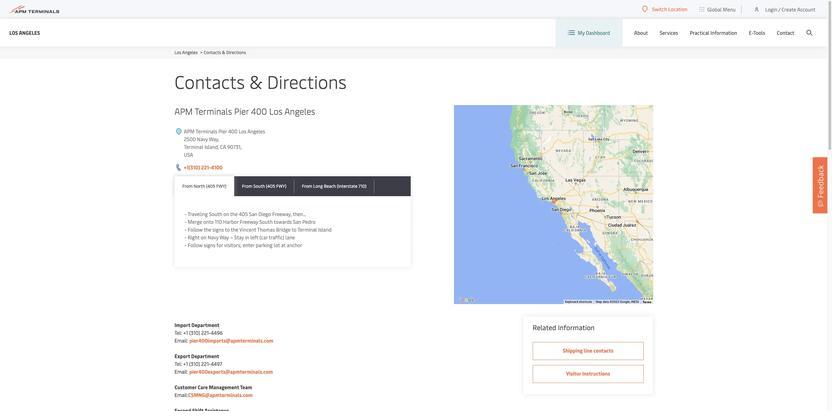 Task type: locate. For each thing, give the bounding box(es) containing it.
400 for apm terminals pier 400 los angeles 2500 navy way, terminal island, ca 90731, usa
[[228, 128, 237, 135]]

right
[[188, 234, 200, 241]]

onto
[[203, 219, 214, 225]]

switch location
[[652, 6, 687, 12]]

from long beach  (interstate 710)
[[302, 183, 366, 189]]

0 vertical spatial terminal
[[184, 144, 203, 150]]

signs
[[213, 226, 224, 233], [204, 242, 215, 249]]

0 vertical spatial san
[[249, 211, 257, 218]]

1 vertical spatial follow
[[188, 242, 203, 249]]

0 vertical spatial email:
[[175, 338, 188, 344]]

2 221- from the top
[[201, 330, 211, 337]]

0 horizontal spatial information
[[558, 323, 595, 333]]

tel: inside import department tel: +1 (310) 221-4496 email: pier400imports@apmterminals.com
[[175, 330, 182, 337]]

terms
[[643, 300, 651, 305]]

1 vertical spatial directions
[[267, 69, 347, 94]]

1 vertical spatial signs
[[204, 242, 215, 249]]

from south (405 fwy)
[[242, 183, 286, 189]]

1 horizontal spatial san
[[293, 219, 301, 225]]

+1 down import
[[183, 330, 188, 337]]

+1 inside export department tel: +1 (310) 221-4497 email: pier400exports@apmterminals.com
[[183, 361, 188, 368]]

+1 inside import department tel: +1 (310) 221-4496 email: pier400imports@apmterminals.com
[[183, 330, 188, 337]]

0 vertical spatial +1
[[183, 330, 188, 337]]

90731,
[[227, 144, 242, 150]]

1 email: from the top
[[175, 338, 188, 344]]

from for from long beach  (interstate 710)
[[302, 183, 312, 189]]

400
[[251, 105, 267, 117], [228, 128, 237, 135]]

information up the shipping
[[558, 323, 595, 333]]

221- for export
[[201, 361, 211, 368]]

island,
[[205, 144, 219, 150]]

from north (405 fwy)
[[182, 183, 226, 189]]

usa
[[184, 151, 193, 158]]

1 horizontal spatial on
[[223, 211, 229, 218]]

angeles
[[19, 29, 40, 36], [182, 50, 198, 55], [285, 105, 315, 117], [247, 128, 265, 135]]

1 vertical spatial department
[[191, 353, 219, 360]]

0 horizontal spatial los angeles link
[[9, 29, 40, 37]]

my dashboard
[[578, 29, 610, 36]]

department up 4496
[[191, 322, 219, 329]]

department inside export department tel: +1 (310) 221-4497 email: pier400exports@apmterminals.com
[[191, 353, 219, 360]]

angeles inside apm terminals pier 400 los angeles 2500 navy way, terminal island, ca 90731, usa
[[247, 128, 265, 135]]

vincent
[[239, 226, 256, 233]]

fwy) up freeway,
[[276, 183, 286, 189]]

pier inside apm terminals pier 400 los angeles 2500 navy way, terminal island, ca 90731, usa
[[218, 128, 227, 135]]

terminals inside apm terminals pier 400 los angeles 2500 navy way, terminal island, ca 90731, usa
[[196, 128, 217, 135]]

1 vertical spatial tel:
[[175, 361, 182, 368]]

navy inside apm terminals pier 400 los angeles 2500 navy way, terminal island, ca 90731, usa
[[197, 136, 208, 143]]

1 tel: from the top
[[175, 330, 182, 337]]

from left long
[[302, 183, 312, 189]]

at
[[281, 242, 286, 249]]

2 +1 from the top
[[183, 361, 188, 368]]

0 vertical spatial contacts
[[204, 50, 221, 55]]

contacts down los angeles > contacts & directions
[[175, 69, 245, 94]]

pier for apm terminals pier 400 los angeles
[[234, 105, 249, 117]]

harbor
[[223, 219, 239, 225]]

(310) down import
[[189, 330, 200, 337]]

3 email: from the top
[[175, 392, 188, 399]]

pedro
[[302, 219, 316, 225]]

pier400exports@apmterminals.com
[[189, 369, 273, 376]]

signs down 110 on the bottom of the page
[[213, 226, 224, 233]]

1 vertical spatial 221-
[[201, 330, 211, 337]]

information down global menu
[[711, 29, 737, 36]]

1 vertical spatial &
[[249, 69, 262, 94]]

1 horizontal spatial &
[[249, 69, 262, 94]]

400 inside apm terminals pier 400 los angeles 2500 navy way, terminal island, ca 90731, usa
[[228, 128, 237, 135]]

email: down customer
[[175, 392, 188, 399]]

0 horizontal spatial 400
[[228, 128, 237, 135]]

2 tel: from the top
[[175, 361, 182, 368]]

2 horizontal spatial from
[[302, 183, 312, 189]]

0 vertical spatial los angeles link
[[9, 29, 40, 37]]

apm terminals pier 400 los angeles 2500 navy way, terminal island, ca 90731, usa
[[184, 128, 265, 158]]

1 vertical spatial (310)
[[189, 361, 200, 368]]

information inside dropdown button
[[711, 29, 737, 36]]

fwy) inside button
[[276, 183, 286, 189]]

from inside button
[[242, 183, 252, 189]]

(310) for export
[[189, 361, 200, 368]]

3 221- from the top
[[201, 361, 211, 368]]

e-tools
[[749, 29, 765, 36]]

email: down export at the bottom left
[[175, 369, 188, 376]]

fwy) inside 'button'
[[216, 183, 226, 189]]

2 department from the top
[[191, 353, 219, 360]]

export
[[175, 353, 190, 360]]

my
[[578, 29, 585, 36]]

0 vertical spatial 221-
[[201, 164, 211, 171]]

on
[[223, 211, 229, 218], [201, 234, 206, 241]]

terminal
[[184, 144, 203, 150], [298, 226, 317, 233]]

1 vertical spatial information
[[558, 323, 595, 333]]

apm inside apm terminals pier 400 los angeles 2500 navy way, terminal island, ca 90731, usa
[[184, 128, 195, 135]]

1 to from the left
[[225, 226, 230, 233]]

fwy) for from north (405 fwy)
[[216, 183, 226, 189]]

department for 4496
[[191, 322, 219, 329]]

team
[[240, 384, 252, 391]]

400 down contacts & directions
[[251, 105, 267, 117]]

1 horizontal spatial fwy)
[[276, 183, 286, 189]]

from north (405 fwy) tab panel
[[175, 197, 411, 267]]

1 vertical spatial +1
[[183, 361, 188, 368]]

0 vertical spatial 400
[[251, 105, 267, 117]]

towards
[[274, 219, 292, 225]]

from left north
[[182, 183, 193, 189]]

3 from from the left
[[302, 183, 312, 189]]

1 vertical spatial pier
[[218, 128, 227, 135]]

(405 for south
[[266, 183, 275, 189]]

1 horizontal spatial terminal
[[298, 226, 317, 233]]

2 vertical spatial email:
[[175, 392, 188, 399]]

2 vertical spatial 221-
[[201, 361, 211, 368]]

0 horizontal spatial terminal
[[184, 144, 203, 150]]

department inside import department tel: +1 (310) 221-4496 email: pier400imports@apmterminals.com
[[191, 322, 219, 329]]

navy up "for"
[[208, 234, 219, 241]]

1 (405 from the left
[[206, 183, 215, 189]]

1 vertical spatial san
[[293, 219, 301, 225]]

4 - from the top
[[185, 234, 187, 241]]

contact button
[[777, 19, 794, 47]]

on right right
[[201, 234, 206, 241]]

thomas
[[257, 226, 275, 233]]

from inside "button"
[[302, 183, 312, 189]]

pier400imports@apmterminals.com link
[[189, 338, 273, 344]]

practical
[[690, 29, 709, 36]]

tel: down import
[[175, 330, 182, 337]]

1 vertical spatial 400
[[228, 128, 237, 135]]

0 horizontal spatial fwy)
[[216, 183, 226, 189]]

san down then…
[[293, 219, 301, 225]]

0 vertical spatial follow
[[188, 226, 203, 233]]

221- inside export department tel: +1 (310) 221-4497 email: pier400exports@apmterminals.com
[[201, 361, 211, 368]]

(405
[[206, 183, 215, 189], [266, 183, 275, 189]]

department up 4497
[[191, 353, 219, 360]]

global menu button
[[694, 0, 742, 19]]

the
[[230, 211, 238, 218], [204, 226, 211, 233], [231, 226, 238, 233]]

tab list
[[175, 177, 411, 197]]

(405 up diego
[[266, 183, 275, 189]]

(310)
[[189, 330, 200, 337], [189, 361, 200, 368]]

follow down merge
[[188, 226, 203, 233]]

0 vertical spatial terminals
[[195, 105, 232, 117]]

san up freeway
[[249, 211, 257, 218]]

0 vertical spatial &
[[222, 50, 225, 55]]

directions
[[226, 50, 246, 55], [267, 69, 347, 94]]

department
[[191, 322, 219, 329], [191, 353, 219, 360]]

+1 down export at the bottom left
[[183, 361, 188, 368]]

south up diego
[[253, 183, 265, 189]]

south up 110 on the bottom of the page
[[209, 211, 222, 218]]

information
[[711, 29, 737, 36], [558, 323, 595, 333]]

south up thomas
[[259, 219, 273, 225]]

1 vertical spatial terminals
[[196, 128, 217, 135]]

0 horizontal spatial san
[[249, 211, 257, 218]]

from for from north (405 fwy)
[[182, 183, 193, 189]]

tel: down export at the bottom left
[[175, 361, 182, 368]]

0 horizontal spatial on
[[201, 234, 206, 241]]

enter
[[243, 242, 255, 249]]

fwy) for from south (405 fwy)
[[276, 183, 286, 189]]

5 - from the top
[[185, 242, 187, 249]]

+1 for pier400exports@apmterminals.com
[[183, 361, 188, 368]]

(405 inside button
[[266, 183, 275, 189]]

1 horizontal spatial 400
[[251, 105, 267, 117]]

line
[[584, 348, 592, 354]]

email: for export department tel: +1 (310) 221-4497 email: pier400exports@apmterminals.com
[[175, 369, 188, 376]]

2 vertical spatial south
[[259, 219, 273, 225]]

south
[[253, 183, 265, 189], [209, 211, 222, 218], [259, 219, 273, 225]]

(310) inside import department tel: +1 (310) 221-4496 email: pier400imports@apmterminals.com
[[189, 330, 200, 337]]

1 from from the left
[[182, 183, 193, 189]]

0 vertical spatial information
[[711, 29, 737, 36]]

terminal down pedro
[[298, 226, 317, 233]]

map data ©2023 google, inegi
[[596, 301, 639, 304]]

apm
[[175, 105, 193, 117], [184, 128, 195, 135]]

follow down right
[[188, 242, 203, 249]]

customer
[[175, 384, 197, 391]]

2 (405 from the left
[[266, 183, 275, 189]]

0 vertical spatial department
[[191, 322, 219, 329]]

0 vertical spatial directions
[[226, 50, 246, 55]]

1 horizontal spatial to
[[292, 226, 296, 233]]

google image
[[455, 296, 476, 305]]

ca
[[220, 144, 226, 150]]

1 horizontal spatial (405
[[266, 183, 275, 189]]

fwy) down the 4100
[[216, 183, 226, 189]]

email: inside export department tel: +1 (310) 221-4497 email: pier400exports@apmterminals.com
[[175, 369, 188, 376]]

1 fwy) from the left
[[216, 183, 226, 189]]

+1(310)
[[184, 164, 200, 171]]

2 from from the left
[[242, 183, 252, 189]]

0 horizontal spatial &
[[222, 50, 225, 55]]

on up harbor
[[223, 211, 229, 218]]

(310) for import
[[189, 330, 200, 337]]

contacts right >
[[204, 50, 221, 55]]

account
[[797, 6, 816, 13]]

1 horizontal spatial from
[[242, 183, 252, 189]]

1 vertical spatial apm
[[184, 128, 195, 135]]

from inside 'button'
[[182, 183, 193, 189]]

freeway,
[[272, 211, 292, 218]]

information for practical information
[[711, 29, 737, 36]]

from
[[182, 183, 193, 189], [242, 183, 252, 189], [302, 183, 312, 189]]

0 horizontal spatial from
[[182, 183, 193, 189]]

(310) down export at the bottom left
[[189, 361, 200, 368]]

221- right +1(310)
[[201, 164, 211, 171]]

tel: inside export department tel: +1 (310) 221-4497 email: pier400exports@apmterminals.com
[[175, 361, 182, 368]]

from up 405
[[242, 183, 252, 189]]

email: inside import department tel: +1 (310) 221-4496 email: pier400imports@apmterminals.com
[[175, 338, 188, 344]]

0 vertical spatial south
[[253, 183, 265, 189]]

google,
[[620, 301, 630, 304]]

terminal down 2500
[[184, 144, 203, 150]]

221- up pier400imports@apmterminals.com link
[[201, 330, 211, 337]]

navy left way,
[[197, 136, 208, 143]]

visitor instructions
[[566, 371, 610, 377]]

0 horizontal spatial (405
[[206, 183, 215, 189]]

beach
[[324, 183, 336, 189]]

2 (310) from the top
[[189, 361, 200, 368]]

0 vertical spatial tel:
[[175, 330, 182, 337]]

from north (405 fwy) button
[[175, 177, 234, 197]]

feedback button
[[813, 158, 828, 214]]

to up the "way"
[[225, 226, 230, 233]]

+1
[[183, 330, 188, 337], [183, 361, 188, 368]]

signs left "for"
[[204, 242, 215, 249]]

221- inside import department tel: +1 (310) 221-4496 email: pier400imports@apmterminals.com
[[201, 330, 211, 337]]

north
[[194, 183, 205, 189]]

san
[[249, 211, 257, 218], [293, 219, 301, 225]]

tab list containing from north (405 fwy)
[[175, 177, 411, 197]]

0 horizontal spatial pier
[[218, 128, 227, 135]]

(405 right north
[[206, 183, 215, 189]]

services
[[660, 29, 678, 36]]

fwy)
[[216, 183, 226, 189], [276, 183, 286, 189]]

the up –
[[231, 226, 238, 233]]

1 horizontal spatial information
[[711, 29, 737, 36]]

221- for import
[[201, 330, 211, 337]]

dashboard
[[586, 29, 610, 36]]

1 horizontal spatial pier
[[234, 105, 249, 117]]

apm for apm terminals pier 400 los angeles 2500 navy way, terminal island, ca 90731, usa
[[184, 128, 195, 135]]

400 up 90731,
[[228, 128, 237, 135]]

tel:
[[175, 330, 182, 337], [175, 361, 182, 368]]

1 - from the top
[[185, 211, 187, 218]]

from long beach  (interstate 710) button
[[294, 177, 374, 197]]

2 fwy) from the left
[[276, 183, 286, 189]]

(310) inside export department tel: +1 (310) 221-4497 email: pier400exports@apmterminals.com
[[189, 361, 200, 368]]

1 vertical spatial terminal
[[298, 226, 317, 233]]

1 (310) from the top
[[189, 330, 200, 337]]

contacts
[[594, 348, 613, 354]]

1 vertical spatial on
[[201, 234, 206, 241]]

©2023
[[610, 301, 619, 304]]

e-
[[749, 29, 753, 36]]

2 follow from the top
[[188, 242, 203, 249]]

&
[[222, 50, 225, 55], [249, 69, 262, 94]]

0 vertical spatial navy
[[197, 136, 208, 143]]

0 vertical spatial pier
[[234, 105, 249, 117]]

221- up care
[[201, 361, 211, 368]]

(car
[[260, 234, 268, 241]]

login
[[765, 6, 777, 13]]

0 vertical spatial (310)
[[189, 330, 200, 337]]

0 vertical spatial apm
[[175, 105, 193, 117]]

follow
[[188, 226, 203, 233], [188, 242, 203, 249]]

1 vertical spatial navy
[[208, 234, 219, 241]]

to up lane
[[292, 226, 296, 233]]

diego
[[258, 211, 271, 218]]

1 +1 from the top
[[183, 330, 188, 337]]

email: up export at the bottom left
[[175, 338, 188, 344]]

2 email: from the top
[[175, 369, 188, 376]]

0 horizontal spatial to
[[225, 226, 230, 233]]

1 horizontal spatial los angeles link
[[175, 50, 198, 55]]

way
[[220, 234, 229, 241]]

1 department from the top
[[191, 322, 219, 329]]

1 vertical spatial email:
[[175, 369, 188, 376]]

(405 inside 'button'
[[206, 183, 215, 189]]



Task type: vqa. For each thing, say whether or not it's contained in the screenshot.
+1(310) 221-4100
yes



Task type: describe. For each thing, give the bounding box(es) containing it.
3 - from the top
[[185, 226, 187, 233]]

4496
[[211, 330, 223, 337]]

–
[[230, 234, 233, 241]]

apm for apm terminals pier 400 los angeles
[[175, 105, 193, 117]]

island
[[318, 226, 332, 233]]

keyboard shortcuts button
[[565, 300, 592, 305]]

keyboard
[[565, 301, 578, 304]]

710)
[[359, 183, 366, 189]]

lane
[[285, 234, 295, 241]]

management
[[209, 384, 239, 391]]

/
[[779, 6, 781, 13]]

left
[[250, 234, 258, 241]]

2500
[[184, 136, 196, 143]]

global menu
[[707, 6, 736, 13]]

then…
[[293, 211, 306, 218]]

keyboard shortcuts
[[565, 301, 592, 304]]

data
[[603, 301, 609, 304]]

- traveling south on the 405 san diego freeway, then… - merge onto 110 harbor freeway south towards san pedro - follow the signs to the vincent thomas bridge to terminal island - right on navy way – stay in left (car traffic) lane - follow signs for visitors; enter parking lot at anchor
[[185, 211, 332, 249]]

pier400exports@apmterminals.com link
[[189, 369, 273, 376]]

shortcuts
[[579, 301, 592, 304]]

contact
[[777, 29, 794, 36]]

department for 4497
[[191, 353, 219, 360]]

visitors;
[[224, 242, 242, 249]]

switch
[[652, 6, 667, 12]]

0 horizontal spatial directions
[[226, 50, 246, 55]]

stay
[[234, 234, 244, 241]]

freeway
[[240, 219, 258, 225]]

email: inside "customer care management team email: csmng@apmterminals.com"
[[175, 392, 188, 399]]

about button
[[634, 19, 648, 47]]

the down onto
[[204, 226, 211, 233]]

shipping
[[563, 348, 583, 354]]

practical information
[[690, 29, 737, 36]]

services button
[[660, 19, 678, 47]]

shipping line contacts
[[563, 348, 613, 354]]

1 vertical spatial contacts
[[175, 69, 245, 94]]

terminal inside - traveling south on the 405 san diego freeway, then… - merge onto 110 harbor freeway south towards san pedro - follow the signs to the vincent thomas bridge to terminal island - right on navy way – stay in left (car traffic) lane - follow signs for visitors; enter parking lot at anchor
[[298, 226, 317, 233]]

los angeles > contacts & directions
[[175, 50, 246, 55]]

login / create account
[[765, 6, 816, 13]]

tel: for import
[[175, 330, 182, 337]]

lot
[[274, 242, 280, 249]]

los angeles
[[9, 29, 40, 36]]

create
[[782, 6, 796, 13]]

from south (405 fwy) button
[[234, 177, 294, 197]]

way,
[[209, 136, 219, 143]]

traveling
[[188, 211, 208, 218]]

+1(310) 221-4100
[[184, 164, 223, 171]]

visitor instructions link
[[533, 366, 644, 384]]

anchor
[[287, 242, 302, 249]]

400 for apm terminals pier 400 los angeles
[[251, 105, 267, 117]]

tools
[[753, 29, 765, 36]]

(405 for north
[[206, 183, 215, 189]]

in
[[245, 234, 249, 241]]

map region
[[435, 60, 674, 379]]

terminal inside apm terminals pier 400 los angeles 2500 navy way, terminal island, ca 90731, usa
[[184, 144, 203, 150]]

terminals for apm terminals pier 400 los angeles
[[195, 105, 232, 117]]

4100
[[211, 164, 223, 171]]

0 vertical spatial on
[[223, 211, 229, 218]]

instructions
[[582, 371, 610, 377]]

traffic)
[[269, 234, 284, 241]]

1 221- from the top
[[201, 164, 211, 171]]

1 follow from the top
[[188, 226, 203, 233]]

0 vertical spatial signs
[[213, 226, 224, 233]]

shipping line contacts link
[[533, 343, 644, 361]]

+1(310) 221-4100 link
[[184, 164, 223, 171]]

(interstate
[[337, 183, 358, 189]]

+1 for pier400imports@apmterminals.com
[[183, 330, 188, 337]]

related information
[[533, 323, 595, 333]]

csmng@apmterminals.com
[[188, 392, 252, 399]]

information for related information
[[558, 323, 595, 333]]

pier for apm terminals pier 400 los angeles 2500 navy way, terminal island, ca 90731, usa
[[218, 128, 227, 135]]

merge
[[188, 219, 202, 225]]

1 vertical spatial south
[[209, 211, 222, 218]]

email: for import department tel: +1 (310) 221-4496 email: pier400imports@apmterminals.com
[[175, 338, 188, 344]]

4497
[[211, 361, 222, 368]]

pier400imports@apmterminals.com
[[189, 338, 273, 344]]

los inside apm terminals pier 400 los angeles 2500 navy way, terminal island, ca 90731, usa
[[239, 128, 246, 135]]

inegi
[[631, 301, 639, 304]]

switch location button
[[642, 6, 687, 12]]

contacts & directions
[[175, 69, 347, 94]]

south inside button
[[253, 183, 265, 189]]

import department tel: +1 (310) 221-4496 email: pier400imports@apmterminals.com
[[175, 322, 273, 344]]

1 vertical spatial los angeles link
[[175, 50, 198, 55]]

terminals for apm terminals pier 400 los angeles 2500 navy way, terminal island, ca 90731, usa
[[196, 128, 217, 135]]

customer care management team email: csmng@apmterminals.com
[[175, 384, 252, 399]]

apm terminals pier 400 los angeles
[[175, 105, 315, 117]]

110
[[215, 219, 222, 225]]

the up harbor
[[230, 211, 238, 218]]

feedback
[[815, 165, 826, 198]]

login / create account link
[[754, 0, 816, 18]]

menu
[[723, 6, 736, 13]]

bridge
[[276, 226, 291, 233]]

care
[[198, 384, 208, 391]]

from for from south (405 fwy)
[[242, 183, 252, 189]]

>
[[200, 50, 203, 55]]

export department tel: +1 (310) 221-4497 email: pier400exports@apmterminals.com
[[175, 353, 273, 376]]

navy inside - traveling south on the 405 san diego freeway, then… - merge onto 110 harbor freeway south towards san pedro - follow the signs to the vincent thomas bridge to terminal island - right on navy way – stay in left (car traffic) lane - follow signs for visitors; enter parking lot at anchor
[[208, 234, 219, 241]]

tel: for export
[[175, 361, 182, 368]]

2 to from the left
[[292, 226, 296, 233]]

2 - from the top
[[185, 219, 187, 225]]

csmng@apmterminals.com link
[[188, 392, 252, 399]]

1 horizontal spatial directions
[[267, 69, 347, 94]]

terms link
[[643, 300, 651, 305]]



